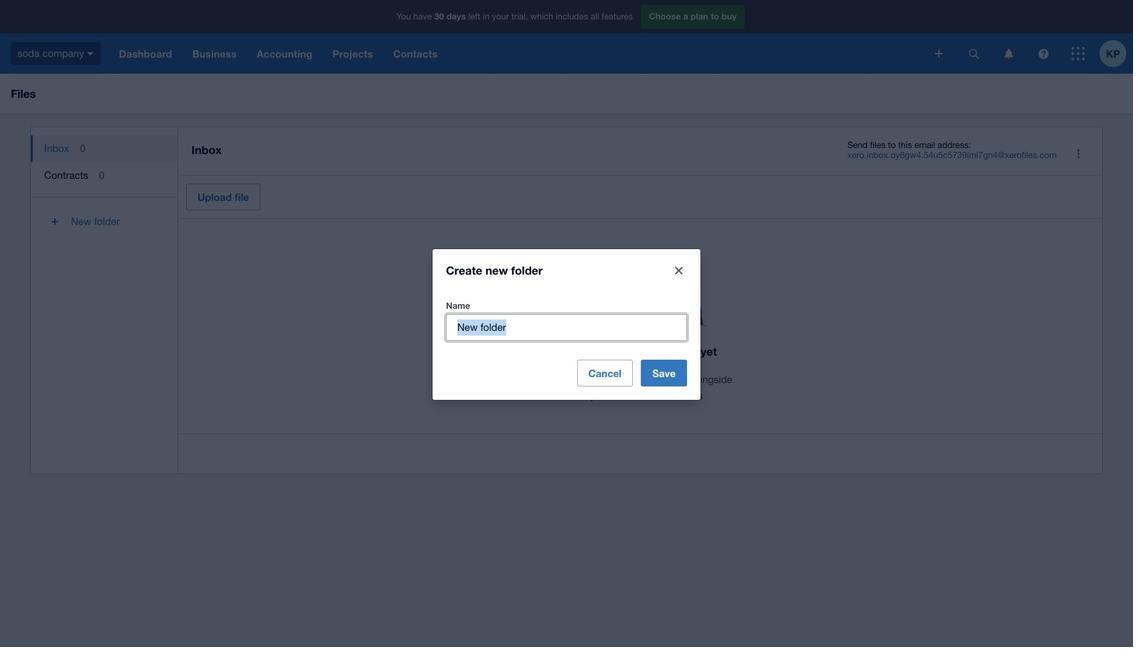 Task type: locate. For each thing, give the bounding box(es) containing it.
1 horizontal spatial in
[[661, 344, 671, 358]]

1 vertical spatial files
[[635, 344, 658, 358]]

0 horizontal spatial inbox
[[44, 143, 69, 154]]

close image
[[666, 257, 693, 284]]

company
[[42, 47, 84, 59]]

documents
[[653, 390, 703, 401]]

here
[[674, 344, 698, 358]]

folder
[[94, 216, 120, 227], [511, 263, 543, 277]]

a
[[684, 11, 689, 22]]

2 vertical spatial to
[[627, 374, 636, 385]]

1 horizontal spatial to
[[711, 11, 720, 22]]

in
[[483, 12, 490, 22], [661, 344, 671, 358]]

1 horizontal spatial upload
[[548, 374, 581, 385]]

have
[[414, 12, 432, 22]]

store
[[639, 374, 661, 385]]

address:
[[938, 140, 972, 150]]

1 horizontal spatial svg image
[[969, 49, 979, 59]]

to
[[711, 11, 720, 22], [888, 140, 896, 150], [627, 374, 636, 385]]

0 horizontal spatial 0
[[80, 143, 86, 154]]

file
[[235, 191, 249, 203]]

1 horizontal spatial all
[[591, 12, 599, 22]]

choose
[[649, 11, 681, 22]]

inbox up contracts
[[44, 143, 69, 154]]

0
[[80, 143, 86, 154], [99, 170, 105, 181]]

to up financial
[[627, 374, 636, 385]]

files right send
[[871, 140, 886, 150]]

2 horizontal spatial to
[[888, 140, 896, 150]]

name
[[446, 300, 471, 311]]

upload down there
[[548, 374, 581, 385]]

folder right new
[[511, 263, 543, 277]]

1 vertical spatial upload
[[548, 374, 581, 385]]

0 vertical spatial upload
[[198, 191, 232, 203]]

your
[[492, 12, 509, 22], [584, 374, 603, 385], [590, 390, 610, 401]]

upload
[[198, 191, 232, 203], [548, 374, 581, 385]]

there
[[564, 344, 595, 358]]

svg image
[[1005, 49, 1013, 59], [1039, 49, 1049, 59], [87, 52, 94, 55]]

inbox up upload file
[[192, 143, 222, 157]]

you have 30 days left in your trial, which includes all features
[[397, 11, 633, 22]]

them
[[664, 374, 687, 385]]

your inside the you have 30 days left in your trial, which includes all features
[[492, 12, 509, 22]]

0 right contracts
[[99, 170, 105, 181]]

0 horizontal spatial svg image
[[87, 52, 94, 55]]

1 horizontal spatial folder
[[511, 263, 543, 277]]

all inside upload your files to store them alongside all your financial documents
[[578, 390, 588, 401]]

in right the left
[[483, 12, 490, 22]]

0 vertical spatial to
[[711, 11, 720, 22]]

0 vertical spatial files
[[871, 140, 886, 150]]

0 horizontal spatial svg image
[[935, 50, 943, 58]]

files
[[871, 140, 886, 150], [635, 344, 658, 358], [606, 374, 624, 385]]

0 horizontal spatial to
[[627, 374, 636, 385]]

0 vertical spatial 0
[[80, 143, 86, 154]]

0 horizontal spatial in
[[483, 12, 490, 22]]

no
[[618, 344, 632, 358]]

new
[[71, 216, 91, 227]]

0 horizontal spatial files
[[606, 374, 624, 385]]

your down are
[[584, 374, 603, 385]]

to inside upload your files to store them alongside all your financial documents
[[627, 374, 636, 385]]

plan
[[691, 11, 709, 22]]

2 horizontal spatial files
[[871, 140, 886, 150]]

buy
[[722, 11, 737, 22]]

new
[[486, 263, 508, 277]]

files right no
[[635, 344, 658, 358]]

1 vertical spatial to
[[888, 140, 896, 150]]

svg image inside soda company "popup button"
[[87, 52, 94, 55]]

upload inside upload your files to store them alongside all your financial documents
[[548, 374, 581, 385]]

menu containing inbox
[[31, 127, 178, 246]]

menu
[[31, 127, 178, 246]]

1 horizontal spatial inbox
[[192, 143, 222, 157]]

create new folder
[[446, 263, 543, 277]]

0 horizontal spatial upload
[[198, 191, 232, 203]]

your left trial,
[[492, 12, 509, 22]]

to for upload your files to store them alongside all your financial documents
[[627, 374, 636, 385]]

to inside kp banner
[[711, 11, 720, 22]]

are
[[598, 344, 615, 358]]

files up financial
[[606, 374, 624, 385]]

svg image
[[1072, 47, 1085, 60], [969, 49, 979, 59], [935, 50, 943, 58]]

2 horizontal spatial svg image
[[1072, 47, 1085, 60]]

all down cancel button
[[578, 390, 588, 401]]

upload for upload your files to store them alongside all your financial documents
[[548, 374, 581, 385]]

upload inside "upload file" button
[[198, 191, 232, 203]]

inbox
[[44, 143, 69, 154], [192, 143, 222, 157]]

all left features
[[591, 12, 599, 22]]

your down 'cancel'
[[590, 390, 610, 401]]

to inside send files to this email address: xero.inbox.oy6gw4.54u5c5739iml7gn4@xerofiles.com
[[888, 140, 896, 150]]

new folder button
[[31, 206, 178, 238]]

0 vertical spatial all
[[591, 12, 599, 22]]

0 horizontal spatial folder
[[94, 216, 120, 227]]

days
[[447, 11, 466, 22]]

2 vertical spatial files
[[606, 374, 624, 385]]

email
[[915, 140, 936, 150]]

0 for inbox
[[80, 143, 86, 154]]

1 vertical spatial in
[[661, 344, 671, 358]]

cancel
[[589, 367, 622, 379]]

financial
[[613, 390, 650, 401]]

1 vertical spatial folder
[[511, 263, 543, 277]]

1 vertical spatial all
[[578, 390, 588, 401]]

folder inside dialog
[[511, 263, 543, 277]]

0 horizontal spatial all
[[578, 390, 588, 401]]

upload file
[[198, 191, 249, 203]]

which
[[531, 12, 554, 22]]

all inside the you have 30 days left in your trial, which includes all features
[[591, 12, 599, 22]]

1 vertical spatial your
[[584, 374, 603, 385]]

cancel button
[[577, 359, 633, 386]]

create new folder dialog
[[433, 249, 701, 400]]

0 vertical spatial your
[[492, 12, 509, 22]]

upload left file
[[198, 191, 232, 203]]

folder right new on the left top
[[94, 216, 120, 227]]

kp
[[1107, 47, 1120, 59]]

in left here on the bottom right
[[661, 344, 671, 358]]

you
[[397, 12, 411, 22]]

0 vertical spatial in
[[483, 12, 490, 22]]

0 up contracts
[[80, 143, 86, 154]]

1 horizontal spatial 0
[[99, 170, 105, 181]]

save
[[653, 367, 676, 379]]

new folder
[[71, 216, 120, 227]]

includes
[[556, 12, 588, 22]]

xero.inbox.oy6gw4.54u5c5739iml7gn4@xerofiles.com link
[[848, 150, 1057, 160]]

files inside send files to this email address: xero.inbox.oy6gw4.54u5c5739iml7gn4@xerofiles.com
[[871, 140, 886, 150]]

to left the buy
[[711, 11, 720, 22]]

0 vertical spatial folder
[[94, 216, 120, 227]]

to left this
[[888, 140, 896, 150]]

soda
[[17, 47, 40, 59]]

1 vertical spatial 0
[[99, 170, 105, 181]]

soda company
[[17, 47, 84, 59]]

all
[[591, 12, 599, 22], [578, 390, 588, 401]]



Task type: vqa. For each thing, say whether or not it's contained in the screenshot.
topmost your
yes



Task type: describe. For each thing, give the bounding box(es) containing it.
there are no files in here yet
[[564, 344, 717, 358]]

1 horizontal spatial files
[[635, 344, 658, 358]]

trial,
[[512, 12, 528, 22]]

soda company button
[[0, 33, 109, 74]]

features
[[602, 12, 633, 22]]

2 horizontal spatial svg image
[[1039, 49, 1049, 59]]

upload your files to store them alongside all your financial documents
[[548, 374, 733, 401]]

choose a plan to buy
[[649, 11, 737, 22]]

send files to this email address: xero.inbox.oy6gw4.54u5c5739iml7gn4@xerofiles.com
[[848, 140, 1057, 160]]

upload for upload file
[[198, 191, 232, 203]]

Name field
[[447, 315, 687, 340]]

contracts
[[44, 170, 88, 181]]

left
[[469, 12, 481, 22]]

send
[[848, 140, 868, 150]]

xero.inbox.oy6gw4.54u5c5739iml7gn4@xerofiles.com
[[848, 150, 1057, 160]]

2 vertical spatial your
[[590, 390, 610, 401]]

yet
[[701, 344, 717, 358]]

to for choose a plan to buy
[[711, 11, 720, 22]]

kp banner
[[0, 0, 1134, 74]]

save button
[[641, 359, 687, 386]]

files inside upload your files to store them alongside all your financial documents
[[606, 374, 624, 385]]

1 inbox from the left
[[44, 143, 69, 154]]

0 for contracts
[[99, 170, 105, 181]]

this
[[899, 140, 912, 150]]

upload file button
[[186, 183, 261, 210]]

30
[[435, 11, 444, 22]]

in inside the you have 30 days left in your trial, which includes all features
[[483, 12, 490, 22]]

1 horizontal spatial svg image
[[1005, 49, 1013, 59]]

folder inside button
[[94, 216, 120, 227]]

alongside
[[689, 374, 733, 385]]

create
[[446, 263, 482, 277]]

kp button
[[1100, 33, 1134, 74]]

files
[[11, 86, 36, 100]]

2 inbox from the left
[[192, 143, 222, 157]]



